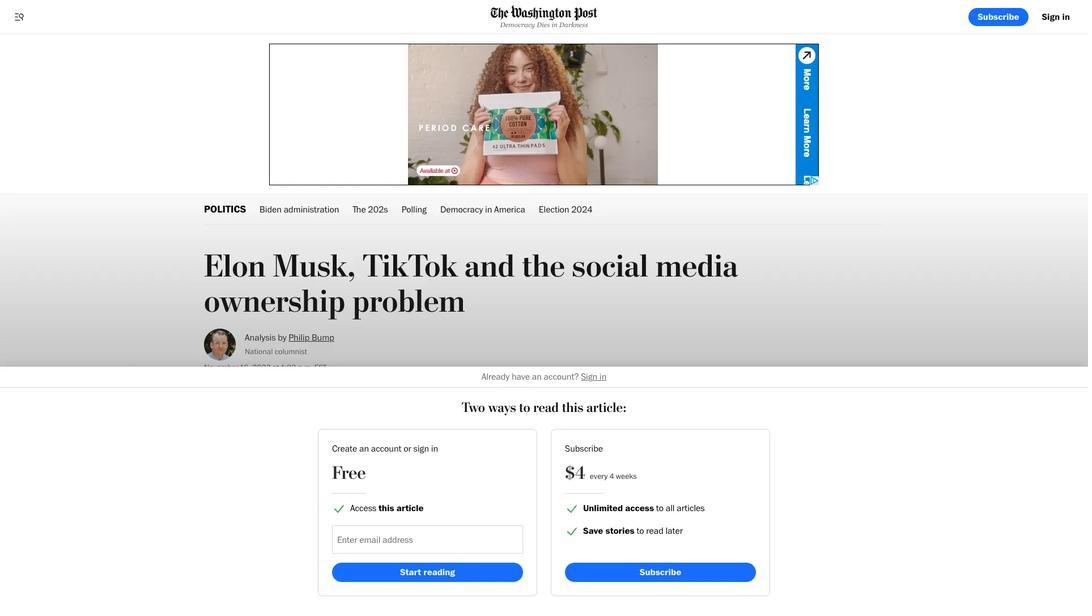 Task type: locate. For each thing, give the bounding box(es) containing it.
read down already have an account? sign in
[[533, 400, 559, 416]]

access
[[625, 502, 654, 513]]

election 2024
[[539, 204, 593, 215]]

1 vertical spatial this
[[379, 502, 394, 513]]

democracy
[[500, 21, 535, 29], [440, 204, 483, 215]]

to for stories
[[637, 525, 644, 536]]

sign inside primary element
[[1042, 11, 1060, 22]]

2023
[[252, 363, 271, 372]]

two ways to read this article:
[[462, 400, 627, 416]]

start reading
[[400, 566, 455, 577]]

democracy for democracy in america
[[440, 204, 483, 215]]

the
[[353, 204, 366, 215]]

2 vertical spatial to
[[637, 525, 644, 536]]

advertisement region
[[269, 43, 819, 185], [714, 391, 884, 612]]

to right ways
[[519, 400, 530, 416]]

0 horizontal spatial democracy
[[440, 204, 483, 215]]

democracy in america link
[[440, 194, 525, 224]]

1 horizontal spatial read
[[646, 525, 663, 536]]

1 vertical spatial advertisement region
[[714, 391, 884, 612]]

to right stories
[[637, 525, 644, 536]]

subscribe button
[[565, 563, 756, 582]]

social
[[572, 248, 648, 286]]

0 vertical spatial democracy
[[500, 21, 535, 29]]

1 horizontal spatial to
[[637, 525, 644, 536]]

2 horizontal spatial to
[[656, 502, 664, 513]]

2 vertical spatial subscribe
[[640, 566, 681, 577]]

every
[[590, 472, 608, 481]]

sign right subscribe link
[[1042, 11, 1060, 22]]

subscribe
[[978, 11, 1019, 22], [565, 443, 603, 454], [640, 566, 681, 577]]

0 vertical spatial sign
[[1042, 11, 1060, 22]]

read for later
[[646, 525, 663, 536]]

est
[[314, 363, 327, 372]]

sign
[[1042, 11, 1060, 22], [581, 371, 598, 382]]

1 horizontal spatial this
[[562, 400, 583, 416]]

subscribe inside subscribe button
[[640, 566, 681, 577]]

articles
[[677, 502, 705, 513]]

weeks
[[616, 472, 637, 481]]

polling link
[[402, 194, 427, 224]]

p.m.
[[298, 363, 312, 372]]

this down account?
[[562, 400, 583, 416]]

democracy right polling
[[440, 204, 483, 215]]

save
[[583, 525, 603, 536]]

later
[[666, 525, 683, 536]]

0 vertical spatial to
[[519, 400, 530, 416]]

None text field
[[333, 526, 523, 553]]

2 horizontal spatial subscribe
[[978, 11, 1019, 22]]

start reading button
[[332, 563, 523, 582]]

subscribe inside subscribe link
[[978, 11, 1019, 22]]

at
[[273, 363, 279, 372]]

ownership
[[204, 283, 345, 321]]

unlimited
[[583, 502, 623, 513]]

two
[[462, 400, 485, 416]]

in inside democracy dies in darkness link
[[552, 21, 558, 29]]

1 horizontal spatial sign
[[1042, 11, 1060, 22]]

0 vertical spatial an
[[532, 371, 542, 382]]

sign right account?
[[581, 371, 598, 382]]

1 horizontal spatial democracy
[[500, 21, 535, 29]]

the
[[522, 248, 565, 286]]

elon
[[204, 248, 266, 286]]

have
[[512, 371, 530, 382]]

this right access
[[379, 502, 394, 513]]

america
[[494, 204, 525, 215]]

an right create
[[359, 443, 369, 454]]

democracy inside primary element
[[500, 21, 535, 29]]

problem
[[352, 283, 465, 321]]

in inside the democracy in america link
[[485, 204, 492, 215]]

1 vertical spatial read
[[646, 525, 663, 536]]

sign in
[[1042, 11, 1070, 22]]

in inside sign in link
[[1062, 11, 1070, 22]]

democracy left dies
[[500, 21, 535, 29]]

0 horizontal spatial read
[[533, 400, 559, 416]]

1 horizontal spatial subscribe
[[640, 566, 681, 577]]

0 horizontal spatial sign
[[581, 371, 598, 382]]

1 vertical spatial democracy
[[440, 204, 483, 215]]

0 vertical spatial subscribe
[[978, 11, 1019, 22]]

read
[[533, 400, 559, 416], [646, 525, 663, 536]]

subscribe for subscribe link
[[978, 11, 1019, 22]]

the washington post homepage. image
[[491, 5, 597, 21]]

to left all
[[656, 502, 664, 513]]

create
[[332, 443, 357, 454]]

read left "later"
[[646, 525, 663, 536]]

search and browse sections image
[[14, 11, 25, 22]]

an
[[532, 371, 542, 382], [359, 443, 369, 454]]

administration
[[284, 204, 339, 215]]

1 horizontal spatial an
[[532, 371, 542, 382]]

1 vertical spatial an
[[359, 443, 369, 454]]

0 horizontal spatial this
[[379, 502, 394, 513]]

ways
[[488, 400, 516, 416]]

this
[[562, 400, 583, 416], [379, 502, 394, 513]]

4
[[609, 472, 614, 481]]

to
[[519, 400, 530, 416], [656, 502, 664, 513], [637, 525, 644, 536]]

1 vertical spatial subscribe
[[565, 443, 603, 454]]

1 vertical spatial to
[[656, 502, 664, 513]]

account
[[371, 443, 402, 454]]

subscribe link
[[969, 8, 1028, 26]]

0 horizontal spatial an
[[359, 443, 369, 454]]

already have an account? sign in
[[482, 371, 607, 382]]

biden
[[260, 204, 282, 215]]

in
[[1062, 11, 1070, 22], [552, 21, 558, 29], [485, 204, 492, 215], [600, 371, 607, 382], [431, 443, 438, 454]]

0 horizontal spatial to
[[519, 400, 530, 416]]

an right 'have'
[[532, 371, 542, 382]]

philip bump link
[[289, 332, 334, 343]]

analysis by philip bump national columnist
[[245, 332, 334, 356]]

the 202s link
[[353, 194, 388, 224]]

0 vertical spatial read
[[533, 400, 559, 416]]

columnist
[[275, 347, 307, 356]]



Task type: describe. For each thing, give the bounding box(es) containing it.
or
[[404, 443, 411, 454]]

primary element
[[0, 0, 1088, 34]]

start
[[400, 566, 421, 577]]

democracy dies in darkness
[[500, 21, 588, 29]]

account?
[[544, 371, 579, 382]]

$4 every 4 weeks
[[565, 463, 637, 485]]

0 vertical spatial this
[[562, 400, 583, 416]]

reading
[[423, 566, 455, 577]]

free
[[332, 463, 366, 485]]

polling
[[402, 204, 427, 215]]

access
[[350, 502, 377, 513]]

elon musk, tiktok and the social media ownership problem
[[204, 248, 738, 321]]

democracy in america
[[440, 204, 525, 215]]

the 202s
[[353, 204, 388, 215]]

election 2024 link
[[539, 194, 593, 224]]

access this article
[[350, 502, 424, 513]]

biden administration
[[260, 204, 339, 215]]

1 vertical spatial sign
[[581, 371, 598, 382]]

article
[[397, 502, 424, 513]]

musk,
[[273, 248, 355, 286]]

by
[[278, 332, 287, 343]]

biden administration link
[[260, 194, 339, 224]]

create an account or sign in
[[332, 443, 438, 454]]

tiktok
[[363, 248, 457, 286]]

read for this
[[533, 400, 559, 416]]

darkness
[[559, 21, 588, 29]]

1:02
[[281, 363, 296, 372]]

democracy dies in darkness link
[[491, 5, 597, 29]]

already
[[482, 371, 510, 382]]

2024
[[571, 204, 593, 215]]

to for access
[[656, 502, 664, 513]]

0 vertical spatial advertisement region
[[269, 43, 819, 185]]

subscribe for subscribe button on the right bottom of page
[[640, 566, 681, 577]]

analysis
[[245, 332, 276, 343]]

national
[[245, 347, 273, 356]]

sign in link
[[1033, 8, 1079, 26]]

november 16, 2023 at 1:02 p.m. est
[[204, 363, 327, 372]]

article:
[[587, 400, 627, 416]]

tagline, democracy dies in darkness element
[[491, 21, 597, 29]]

to for ways
[[519, 400, 530, 416]]

sign
[[413, 443, 429, 454]]

dies
[[537, 21, 550, 29]]

16,
[[240, 363, 250, 372]]

save stories to read later
[[583, 525, 683, 536]]

stories
[[606, 525, 635, 536]]

democracy for democracy dies in darkness
[[500, 21, 535, 29]]

philip
[[289, 332, 310, 343]]

election
[[539, 204, 569, 215]]

202s
[[368, 204, 388, 215]]

media
[[656, 248, 738, 286]]

0 horizontal spatial subscribe
[[565, 443, 603, 454]]

sign in button
[[581, 371, 607, 382]]

all
[[666, 502, 675, 513]]

bump
[[312, 332, 334, 343]]

november
[[204, 363, 238, 372]]

and
[[465, 248, 515, 286]]

unlimited access to all articles
[[583, 502, 705, 513]]

$4
[[565, 463, 585, 485]]



Task type: vqa. For each thing, say whether or not it's contained in the screenshot.
Subscribe within Primary element
yes



